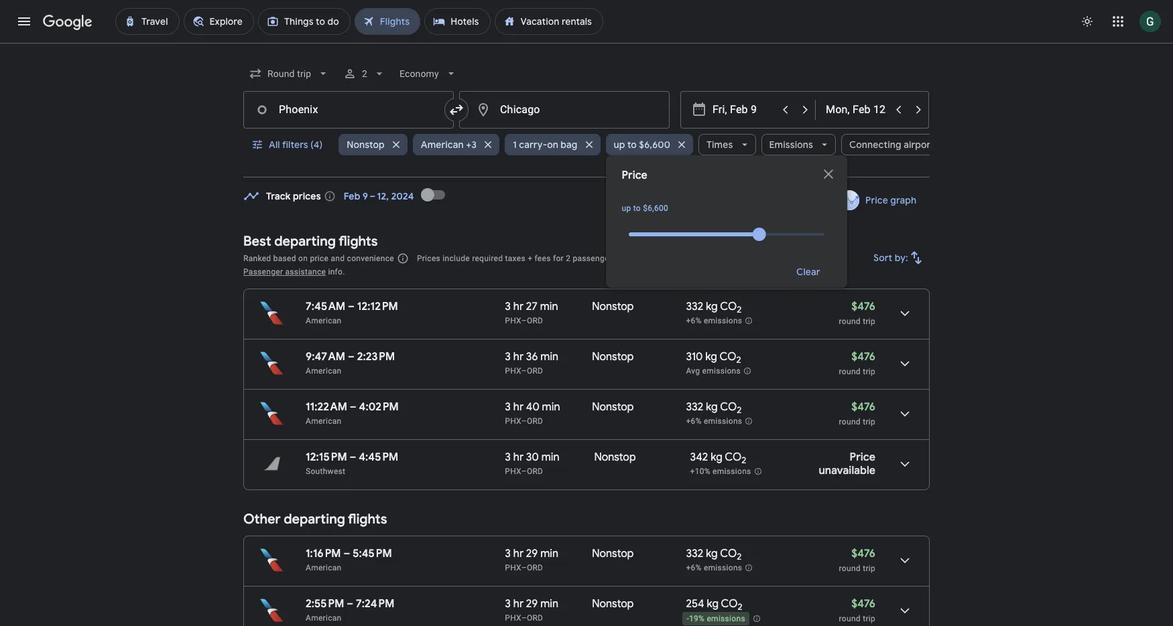 Task type: vqa. For each thing, say whether or not it's contained in the screenshot.
'$476 round trip'
yes



Task type: describe. For each thing, give the bounding box(es) containing it.
hr for 4:02 pm
[[513, 401, 524, 414]]

prices
[[293, 190, 321, 202]]

nonstop for 4:45 pm
[[594, 451, 636, 465]]

nonstop flight. element for 12:12 pm
[[592, 300, 634, 316]]

total duration 3 hr 30 min. element
[[505, 451, 594, 467]]

american +3 button
[[413, 129, 499, 161]]

11:22 am – 4:02 pm american
[[306, 401, 399, 426]]

2:55 pm – 7:24 pm american
[[306, 598, 394, 623]]

Departure time: 2:55 PM. text field
[[306, 598, 344, 611]]

to inside popup button
[[627, 139, 637, 151]]

Departure text field
[[713, 92, 774, 128]]

2 for 12:12 pm
[[737, 304, 742, 316]]

convenience
[[347, 254, 394, 263]]

min for 4:45 pm
[[541, 451, 559, 465]]

times
[[707, 139, 733, 151]]

round for 2:23 pm
[[839, 367, 861, 377]]

avg
[[686, 367, 700, 376]]

hr for 12:12 pm
[[513, 300, 524, 314]]

close dialog image
[[820, 166, 836, 182]]

476 us dollars text field for 4:02 pm
[[851, 401, 875, 414]]

342 kg co 2
[[690, 451, 746, 467]]

connecting
[[849, 139, 901, 151]]

Departure time: 12:15 PM. text field
[[306, 451, 347, 465]]

other departing flights
[[243, 511, 387, 528]]

passenger assistance button
[[243, 267, 326, 277]]

ranked based on price and convenience
[[243, 254, 394, 263]]

30
[[526, 451, 539, 465]]

min for 7:24 pm
[[540, 598, 558, 611]]

4:02 pm
[[359, 401, 399, 414]]

min for 4:02 pm
[[542, 401, 560, 414]]

co for 7:24 pm
[[721, 598, 738, 611]]

emissions button
[[761, 129, 836, 161]]

round for 5:45 pm
[[839, 564, 861, 574]]

emissions for 3 hr 40 min
[[704, 417, 742, 426]]

prices include required taxes + fees for 2 passengers. passenger assistance
[[243, 254, 619, 277]]

310 kg co 2
[[686, 351, 741, 366]]

connecting airports button
[[841, 129, 962, 161]]

2 for 5:45 pm
[[737, 552, 742, 563]]

476 us dollars text field for 12:12 pm
[[851, 300, 875, 314]]

3 hr 36 min phx – ord
[[505, 351, 559, 376]]

times button
[[699, 129, 756, 161]]

american for 5:45 pm
[[306, 564, 342, 573]]

leaves phoenix sky harbor international airport at 7:45 am on friday, february 9 and arrives at o'hare international airport at 12:12 pm on friday, february 9. element
[[306, 300, 398, 314]]

ord for 2:23 pm
[[527, 367, 543, 376]]

476 us dollars text field for 2:23 pm
[[851, 351, 875, 364]]

3 hr 29 min phx – ord for 5:45 pm
[[505, 548, 558, 573]]

kg for 5:45 pm
[[706, 548, 718, 561]]

Departure time: 11:22 AM. text field
[[306, 401, 347, 414]]

– inside 7:45 am – 12:12 pm american
[[348, 300, 355, 314]]

price for price
[[622, 169, 648, 182]]

2:55 pm
[[306, 598, 344, 611]]

trip for 5:45 pm
[[863, 564, 875, 574]]

1 carry-on bag button
[[505, 129, 600, 161]]

flights for other departing flights
[[348, 511, 387, 528]]

kg for 4:02 pm
[[706, 401, 718, 414]]

– inside 3 hr 30 min phx – ord
[[521, 467, 527, 477]]

Departure time: 9:47 AM. text field
[[306, 351, 345, 364]]

total duration 3 hr 40 min. element
[[505, 401, 592, 416]]

based
[[273, 254, 296, 263]]

2 +6% emissions from the top
[[686, 417, 742, 426]]

flight details. leaves phoenix sky harbor international airport at 11:22 am on friday, february 9 and arrives at o'hare international airport at 4:02 pm on friday, february 9. image
[[889, 398, 921, 430]]

american for 12:12 pm
[[306, 316, 342, 326]]

332 kg co 2 for 254
[[686, 548, 742, 563]]

nonstop flight. element for 2:23 pm
[[592, 351, 634, 366]]

– inside 9:47 am – 2:23 pm american
[[348, 351, 354, 364]]

hr for 2:23 pm
[[513, 351, 524, 364]]

$476 round trip for 5:45 pm
[[839, 548, 875, 574]]

min for 12:12 pm
[[540, 300, 558, 314]]

+3
[[466, 139, 477, 151]]

trip for 4:02 pm
[[863, 418, 875, 427]]

nonstop flight. element for 4:45 pm
[[594, 451, 636, 467]]

best
[[243, 233, 271, 250]]

2 +6% from the top
[[686, 417, 702, 426]]

332 for 254
[[686, 548, 703, 561]]

avg emissions
[[686, 367, 741, 376]]

$476 for 7:24 pm
[[851, 598, 875, 611]]

none search field containing price
[[243, 58, 962, 288]]

$476 for 4:02 pm
[[851, 401, 875, 414]]

nonstop flight. element for 4:02 pm
[[592, 401, 634, 416]]

total duration 3 hr 36 min. element
[[505, 351, 592, 366]]

trip for 2:23 pm
[[863, 367, 875, 377]]

and
[[331, 254, 345, 263]]

476 us dollars text field for 7:24 pm
[[851, 598, 875, 611]]

$476 round trip for 2:23 pm
[[839, 351, 875, 377]]

by:
[[895, 252, 908, 264]]

310
[[686, 351, 703, 364]]

all
[[269, 139, 280, 151]]

342
[[690, 451, 708, 465]]

carry-
[[519, 139, 547, 151]]

sort by:
[[874, 252, 908, 264]]

total duration 3 hr 29 min. element for 254
[[505, 598, 592, 613]]

19%
[[689, 615, 705, 624]]

emissions for 3 hr 29 min
[[704, 564, 742, 573]]

kg for 2:23 pm
[[705, 351, 717, 364]]

Arrival time: 4:02 PM. text field
[[359, 401, 399, 414]]

-19% emissions
[[687, 615, 745, 624]]

kg for 7:24 pm
[[707, 598, 719, 611]]

emissions down 254 kg co 2
[[707, 615, 745, 624]]

feb 9 – 12, 2024
[[344, 190, 414, 202]]

– inside 11:22 am – 4:02 pm american
[[350, 401, 356, 414]]

+6% emissions for 310
[[686, 317, 742, 326]]

ord for 4:02 pm
[[527, 417, 543, 426]]

track prices
[[266, 190, 321, 202]]

29 for 7:24 pm
[[526, 598, 538, 611]]

learn more about ranking image
[[397, 253, 409, 265]]

nonstop inside popup button
[[347, 139, 385, 151]]

$476 for 5:45 pm
[[851, 548, 875, 561]]

filters
[[282, 139, 308, 151]]

1 vertical spatial up
[[622, 204, 631, 213]]

332 for 310
[[686, 300, 703, 314]]

nonstop for 4:02 pm
[[592, 401, 634, 414]]

9:47 am – 2:23 pm american
[[306, 351, 395, 376]]

2:23 pm
[[357, 351, 395, 364]]

254 kg co 2
[[686, 598, 743, 614]]

12:12 pm
[[357, 300, 398, 314]]

clear button
[[780, 256, 836, 288]]

nonstop flight. element for 5:45 pm
[[592, 548, 634, 563]]

american for 7:24 pm
[[306, 614, 342, 623]]

Arrival time: 12:12 PM. text field
[[357, 300, 398, 314]]

+10% emissions
[[690, 467, 751, 477]]

7:45 am
[[306, 300, 345, 314]]

price for price graph
[[865, 194, 888, 206]]

trip for 7:24 pm
[[863, 615, 875, 624]]

clear
[[796, 266, 820, 278]]

36
[[526, 351, 538, 364]]

1
[[513, 139, 517, 151]]

emissions
[[769, 139, 813, 151]]

12:15 pm
[[306, 451, 347, 465]]

up to $6,600 button
[[606, 129, 693, 161]]

12:15 pm – 4:45 pm southwest
[[306, 451, 398, 477]]

254
[[686, 598, 704, 611]]



Task type: locate. For each thing, give the bounding box(es) containing it.
+6% for 254
[[686, 564, 702, 573]]

american inside 1:16 pm – 5:45 pm american
[[306, 564, 342, 573]]

southwest
[[306, 467, 345, 477]]

flight details. leaves phoenix sky harbor international airport at 2:55 pm on friday, february 9 and arrives at o'hare international airport at 7:24 pm on friday, february 9. image
[[889, 595, 921, 627]]

0 vertical spatial up to $6,600
[[614, 139, 670, 151]]

1 round from the top
[[839, 317, 861, 326]]

round left flight details. leaves phoenix sky harbor international airport at 7:45 am on friday, february 9 and arrives at o'hare international airport at 12:12 pm on friday, february 9. icon
[[839, 317, 861, 326]]

7:45 am – 12:12 pm american
[[306, 300, 398, 326]]

– inside 3 hr 27 min phx – ord
[[521, 316, 527, 326]]

5 ord from the top
[[527, 564, 543, 573]]

3 $476 round trip from the top
[[839, 401, 875, 427]]

hr for 4:45 pm
[[513, 451, 524, 465]]

total duration 3 hr 29 min. element
[[505, 548, 592, 563], [505, 598, 592, 613]]

1 3 hr 29 min phx – ord from the top
[[505, 548, 558, 573]]

trip left flight details. leaves phoenix sky harbor international airport at 1:16 pm on friday, february 9 and arrives at o'hare international airport at 5:45 pm on friday, february 9. icon
[[863, 564, 875, 574]]

1 vertical spatial flights
[[348, 511, 387, 528]]

prices
[[417, 254, 440, 263]]

ord inside 3 hr 30 min phx – ord
[[527, 467, 543, 477]]

min
[[540, 300, 558, 314], [540, 351, 559, 364], [542, 401, 560, 414], [541, 451, 559, 465], [540, 548, 558, 561], [540, 598, 558, 611]]

2 hr from the top
[[513, 351, 524, 364]]

$6,600 down the up to $6,600 popup button
[[643, 204, 668, 213]]

0 vertical spatial +6%
[[686, 317, 702, 326]]

2 button
[[338, 58, 392, 90]]

1 +6% from the top
[[686, 317, 702, 326]]

6 hr from the top
[[513, 598, 524, 611]]

2 vertical spatial price
[[850, 451, 875, 465]]

hr
[[513, 300, 524, 314], [513, 351, 524, 364], [513, 401, 524, 414], [513, 451, 524, 465], [513, 548, 524, 561], [513, 598, 524, 611]]

2 inside 254 kg co 2
[[738, 602, 743, 614]]

2 $476 round trip from the top
[[839, 351, 875, 377]]

trip left flight details. leaves phoenix sky harbor international airport at 11:22 am on friday, february 9 and arrives at o'hare international airport at 4:02 pm on friday, february 9. icon
[[863, 418, 875, 427]]

2 332 from the top
[[686, 401, 703, 414]]

1 476 us dollars text field from the top
[[851, 300, 875, 314]]

price
[[622, 169, 648, 182], [865, 194, 888, 206], [850, 451, 875, 465]]

american for 4:02 pm
[[306, 417, 342, 426]]

29
[[526, 548, 538, 561], [526, 598, 538, 611]]

min inside 3 hr 30 min phx – ord
[[541, 451, 559, 465]]

$476 left 'flight details. leaves phoenix sky harbor international airport at 2:55 pm on friday, february 9 and arrives at o'hare international airport at 7:24 pm on friday, february 9.' image
[[851, 598, 875, 611]]

for
[[553, 254, 564, 263]]

co for 5:45 pm
[[720, 548, 737, 561]]

11:22 am
[[306, 401, 347, 414]]

2 for 4:45 pm
[[742, 455, 746, 467]]

$476 round trip for 12:12 pm
[[839, 300, 875, 326]]

hr inside 3 hr 40 min phx – ord
[[513, 401, 524, 414]]

american down 9:47 am text field
[[306, 367, 342, 376]]

phx for 7:24 pm
[[505, 614, 521, 623]]

+6% emissions up 254 kg co 2
[[686, 564, 742, 573]]

nonstop for 5:45 pm
[[592, 548, 634, 561]]

ord
[[527, 316, 543, 326], [527, 367, 543, 376], [527, 417, 543, 426], [527, 467, 543, 477], [527, 564, 543, 573], [527, 614, 543, 623]]

3 hr 40 min phx – ord
[[505, 401, 560, 426]]

ord inside 3 hr 27 min phx – ord
[[527, 316, 543, 326]]

4 $476 round trip from the top
[[839, 548, 875, 574]]

4 ord from the top
[[527, 467, 543, 477]]

kg for 4:45 pm
[[711, 451, 723, 465]]

co for 12:12 pm
[[720, 300, 737, 314]]

– inside 2:55 pm – 7:24 pm american
[[347, 598, 353, 611]]

flight details. leaves phoenix sky harbor international airport at 9:47 am on friday, february 9 and arrives at o'hare international airport at 2:23 pm on friday, february 9. image
[[889, 348, 921, 380]]

departing
[[274, 233, 336, 250], [284, 511, 345, 528]]

2 vertical spatial 332 kg co 2
[[686, 548, 742, 563]]

2 inside prices include required taxes + fees for 2 passengers. passenger assistance
[[566, 254, 571, 263]]

kg up avg emissions
[[705, 351, 717, 364]]

$6,600 left times
[[639, 139, 670, 151]]

kg up 254 kg co 2
[[706, 548, 718, 561]]

co up 254 kg co 2
[[720, 548, 737, 561]]

american inside 11:22 am – 4:02 pm american
[[306, 417, 342, 426]]

leaves phoenix sky harbor international airport at 9:47 am on friday, february 9 and arrives at o'hare international airport at 2:23 pm on friday, february 9. element
[[306, 351, 395, 364]]

1:16 pm
[[306, 548, 341, 561]]

trip left 'flight details. leaves phoenix sky harbor international airport at 2:55 pm on friday, february 9 and arrives at o'hare international airport at 7:24 pm on friday, february 9.' image
[[863, 615, 875, 624]]

3 inside 3 hr 30 min phx – ord
[[505, 451, 511, 465]]

phx inside "3 hr 36 min phx – ord"
[[505, 367, 521, 376]]

1 +6% emissions from the top
[[686, 317, 742, 326]]

flight details. leaves phoenix sky harbor international airport at 7:45 am on friday, february 9 and arrives at o'hare international airport at 12:12 pm on friday, february 9. image
[[889, 298, 921, 330]]

5 trip from the top
[[863, 615, 875, 624]]

ord for 5:45 pm
[[527, 564, 543, 573]]

ranked
[[243, 254, 271, 263]]

$476 round trip left flight details. leaves phoenix sky harbor international airport at 9:47 am on friday, february 9 and arrives at o'hare international airport at 2:23 pm on friday, february 9. image at the right of page
[[839, 351, 875, 377]]

2 3 hr 29 min phx – ord from the top
[[505, 598, 558, 623]]

kg for 12:12 pm
[[706, 300, 718, 314]]

$476 round trip for 7:24 pm
[[839, 598, 875, 624]]

fees
[[535, 254, 551, 263]]

+6%
[[686, 317, 702, 326], [686, 417, 702, 426], [686, 564, 702, 573]]

3 hr 27 min phx – ord
[[505, 300, 558, 326]]

bag
[[561, 139, 578, 151]]

2 vertical spatial +6% emissions
[[686, 564, 742, 573]]

Arrival time: 7:24 PM. text field
[[356, 598, 394, 611]]

1 carry-on bag
[[513, 139, 578, 151]]

2 inside 310 kg co 2
[[736, 355, 741, 366]]

476 us dollars text field left flight details. leaves phoenix sky harbor international airport at 1:16 pm on friday, february 9 and arrives at o'hare international airport at 5:45 pm on friday, february 9. icon
[[851, 548, 875, 561]]

$6,600 inside the up to $6,600 popup button
[[639, 139, 670, 151]]

2 332 kg co 2 from the top
[[686, 401, 742, 416]]

trip left flight details. leaves phoenix sky harbor international airport at 9:47 am on friday, february 9 and arrives at o'hare international airport at 2:23 pm on friday, february 9. image at the right of page
[[863, 367, 875, 377]]

feb
[[344, 190, 360, 202]]

co for 4:02 pm
[[720, 401, 737, 414]]

price inside price unavailable
[[850, 451, 875, 465]]

332 up 310
[[686, 300, 703, 314]]

3 for 4:02 pm
[[505, 401, 511, 414]]

nonstop flight. element
[[592, 300, 634, 316], [592, 351, 634, 366], [592, 401, 634, 416], [594, 451, 636, 467], [592, 548, 634, 563], [592, 598, 634, 613]]

co inside 342 kg co 2
[[725, 451, 742, 465]]

hr inside 3 hr 27 min phx – ord
[[513, 300, 524, 314]]

476 us dollars text field left 'flight details. leaves phoenix sky harbor international airport at 2:55 pm on friday, february 9 and arrives at o'hare international airport at 7:24 pm on friday, february 9.' image
[[851, 598, 875, 611]]

1 vertical spatial +6% emissions
[[686, 417, 742, 426]]

american inside 9:47 am – 2:23 pm american
[[306, 367, 342, 376]]

co
[[720, 300, 737, 314], [720, 351, 736, 364], [720, 401, 737, 414], [725, 451, 742, 465], [720, 548, 737, 561], [721, 598, 738, 611]]

0 vertical spatial up
[[614, 139, 625, 151]]

332 kg co 2 up 254 kg co 2
[[686, 548, 742, 563]]

phx inside 3 hr 27 min phx – ord
[[505, 316, 521, 326]]

0 vertical spatial price
[[622, 169, 648, 182]]

1 vertical spatial 332
[[686, 401, 703, 414]]

trip for 12:12 pm
[[863, 317, 875, 326]]

+6% for 310
[[686, 317, 702, 326]]

(4)
[[310, 139, 323, 151]]

$476 round trip left flight details. leaves phoenix sky harbor international airport at 1:16 pm on friday, february 9 and arrives at o'hare international airport at 5:45 pm on friday, february 9. icon
[[839, 548, 875, 574]]

learn more about tracked prices image
[[324, 190, 336, 202]]

phx for 5:45 pm
[[505, 564, 521, 573]]

$476 round trip left 'flight details. leaves phoenix sky harbor international airport at 2:55 pm on friday, february 9 and arrives at o'hare international airport at 7:24 pm on friday, february 9.' image
[[839, 598, 875, 624]]

american
[[421, 139, 464, 151], [306, 316, 342, 326], [306, 367, 342, 376], [306, 417, 342, 426], [306, 564, 342, 573], [306, 614, 342, 623]]

emissions down 310 kg co 2
[[702, 367, 741, 376]]

co inside 254 kg co 2
[[721, 598, 738, 611]]

1 3 from the top
[[505, 300, 511, 314]]

kg up -19% emissions
[[707, 598, 719, 611]]

1 vertical spatial 3 hr 29 min phx – ord
[[505, 598, 558, 623]]

5 3 from the top
[[505, 548, 511, 561]]

0 vertical spatial 29
[[526, 548, 538, 561]]

– inside 3 hr 40 min phx – ord
[[521, 417, 527, 426]]

1 $476 from the top
[[851, 300, 875, 314]]

9:47 am
[[306, 351, 345, 364]]

3 +6% emissions from the top
[[686, 564, 742, 573]]

trip left flight details. leaves phoenix sky harbor international airport at 7:45 am on friday, february 9 and arrives at o'hare international airport at 12:12 pm on friday, february 9. icon
[[863, 317, 875, 326]]

min inside 3 hr 27 min phx – ord
[[540, 300, 558, 314]]

american inside popup button
[[421, 139, 464, 151]]

american inside 7:45 am – 12:12 pm american
[[306, 316, 342, 326]]

phx for 2:23 pm
[[505, 367, 521, 376]]

+6% up 310
[[686, 317, 702, 326]]

1 vertical spatial on
[[298, 254, 308, 263]]

min for 2:23 pm
[[540, 351, 559, 364]]

nonstop for 2:23 pm
[[592, 351, 634, 364]]

1 vertical spatial $6,600
[[643, 204, 668, 213]]

0 vertical spatial +6% emissions
[[686, 317, 742, 326]]

3 +6% from the top
[[686, 564, 702, 573]]

332 kg co 2 up 310 kg co 2
[[686, 300, 742, 316]]

other
[[243, 511, 281, 528]]

price left graph
[[865, 194, 888, 206]]

0 vertical spatial 3 hr 29 min phx – ord
[[505, 548, 558, 573]]

up inside popup button
[[614, 139, 625, 151]]

1 ord from the top
[[527, 316, 543, 326]]

up to $6,600 inside popup button
[[614, 139, 670, 151]]

1 vertical spatial up to $6,600
[[622, 204, 668, 213]]

taxes
[[505, 254, 525, 263]]

phx
[[505, 316, 521, 326], [505, 367, 521, 376], [505, 417, 521, 426], [505, 467, 521, 477], [505, 564, 521, 573], [505, 614, 521, 623]]

1 hr from the top
[[513, 300, 524, 314]]

3
[[505, 300, 511, 314], [505, 351, 511, 364], [505, 401, 511, 414], [505, 451, 511, 465], [505, 548, 511, 561], [505, 598, 511, 611]]

3 hr 30 min phx – ord
[[505, 451, 559, 477]]

0 vertical spatial to
[[627, 139, 637, 151]]

3 hr 29 min phx – ord for 7:24 pm
[[505, 598, 558, 623]]

Departure time: 7:45 AM. text field
[[306, 300, 345, 314]]

$476 round trip for 4:02 pm
[[839, 401, 875, 427]]

main content
[[243, 179, 930, 627]]

1 vertical spatial +6%
[[686, 417, 702, 426]]

$476 left flight details. leaves phoenix sky harbor international airport at 7:45 am on friday, february 9 and arrives at o'hare international airport at 12:12 pm on friday, february 9. icon
[[851, 300, 875, 314]]

min inside "3 hr 36 min phx – ord"
[[540, 351, 559, 364]]

on inside 'popup button'
[[547, 139, 558, 151]]

kg inside 310 kg co 2
[[705, 351, 717, 364]]

4 $476 from the top
[[851, 548, 875, 561]]

flight details. leaves phoenix sky harbor international airport at 1:16 pm on friday, february 9 and arrives at o'hare international airport at 5:45 pm on friday, february 9. image
[[889, 545, 921, 577]]

+10%
[[690, 467, 710, 477]]

phx for 4:45 pm
[[505, 467, 521, 477]]

phx inside 3 hr 40 min phx – ord
[[505, 417, 521, 426]]

phx inside 3 hr 30 min phx – ord
[[505, 467, 521, 477]]

+6% up 254
[[686, 564, 702, 573]]

2 total duration 3 hr 29 min. element from the top
[[505, 598, 592, 613]]

main menu image
[[16, 13, 32, 29]]

co up -19% emissions
[[721, 598, 738, 611]]

emissions
[[704, 317, 742, 326], [702, 367, 741, 376], [704, 417, 742, 426], [713, 467, 751, 477], [704, 564, 742, 573], [707, 615, 745, 624]]

0 horizontal spatial on
[[298, 254, 308, 263]]

$476 for 12:12 pm
[[851, 300, 875, 314]]

1 horizontal spatial on
[[547, 139, 558, 151]]

$476 round trip left flight details. leaves phoenix sky harbor international airport at 7:45 am on friday, february 9 and arrives at o'hare international airport at 12:12 pm on friday, february 9. icon
[[839, 300, 875, 326]]

$6,600
[[639, 139, 670, 151], [643, 204, 668, 213]]

1 phx from the top
[[505, 316, 521, 326]]

departing for best
[[274, 233, 336, 250]]

5 phx from the top
[[505, 564, 521, 573]]

connecting airports
[[849, 139, 939, 151]]

price graph button
[[830, 188, 927, 213]]

476 us dollars text field left flight details. leaves phoenix sky harbor international airport at 11:22 am on friday, february 9 and arrives at o'hare international airport at 4:02 pm on friday, february 9. icon
[[851, 401, 875, 414]]

american down 1:16 pm
[[306, 564, 342, 573]]

graph
[[890, 194, 916, 206]]

4 3 from the top
[[505, 451, 511, 465]]

round left flight details. leaves phoenix sky harbor international airport at 9:47 am on friday, february 9 and arrives at o'hare international airport at 2:23 pm on friday, february 9. image at the right of page
[[839, 367, 861, 377]]

price unavailable
[[819, 451, 875, 478]]

emissions up 254 kg co 2
[[704, 564, 742, 573]]

co down avg emissions
[[720, 401, 737, 414]]

american left '+3'
[[421, 139, 464, 151]]

to down the up to $6,600 popup button
[[633, 204, 641, 213]]

Arrival time: 4:45 PM. text field
[[359, 451, 398, 465]]

2 476 us dollars text field from the top
[[851, 351, 875, 364]]

round left flight details. leaves phoenix sky harbor international airport at 1:16 pm on friday, february 9 and arrives at o'hare international airport at 5:45 pm on friday, february 9. icon
[[839, 564, 861, 574]]

0 vertical spatial on
[[547, 139, 558, 151]]

kg up +10% emissions at right bottom
[[711, 451, 723, 465]]

hr inside "3 hr 36 min phx – ord"
[[513, 351, 524, 364]]

40
[[526, 401, 540, 414]]

3 inside 3 hr 27 min phx – ord
[[505, 300, 511, 314]]

+6% emissions up 342 kg co 2
[[686, 417, 742, 426]]

476 us dollars text field left flight details. leaves phoenix sky harbor international airport at 9:47 am on friday, february 9 and arrives at o'hare international airport at 2:23 pm on friday, february 9. image at the right of page
[[851, 351, 875, 364]]

$476
[[851, 300, 875, 314], [851, 351, 875, 364], [851, 401, 875, 414], [851, 548, 875, 561], [851, 598, 875, 611]]

up to $6,600
[[614, 139, 670, 151], [622, 204, 668, 213]]

-
[[687, 615, 689, 624]]

3 round from the top
[[839, 418, 861, 427]]

2 ord from the top
[[527, 367, 543, 376]]

3 3 from the top
[[505, 401, 511, 414]]

1 vertical spatial total duration 3 hr 29 min. element
[[505, 598, 592, 613]]

2 round from the top
[[839, 367, 861, 377]]

on up the assistance
[[298, 254, 308, 263]]

5 $476 from the top
[[851, 598, 875, 611]]

co up avg emissions
[[720, 351, 736, 364]]

2 for 4:02 pm
[[737, 405, 742, 416]]

phx for 12:12 pm
[[505, 316, 521, 326]]

476 us dollars text field for 5:45 pm
[[851, 548, 875, 561]]

0 vertical spatial flights
[[339, 233, 378, 250]]

min for 5:45 pm
[[540, 548, 558, 561]]

round
[[839, 317, 861, 326], [839, 367, 861, 377], [839, 418, 861, 427], [839, 564, 861, 574], [839, 615, 861, 624]]

departing for other
[[284, 511, 345, 528]]

1 $476 round trip from the top
[[839, 300, 875, 326]]

– inside 1:16 pm – 5:45 pm american
[[343, 548, 350, 561]]

1 vertical spatial 29
[[526, 598, 538, 611]]

1 29 from the top
[[526, 548, 538, 561]]

price
[[310, 254, 329, 263]]

price for price unavailable
[[850, 451, 875, 465]]

1 332 kg co 2 from the top
[[686, 300, 742, 316]]

+6% emissions up 310 kg co 2
[[686, 317, 742, 326]]

2 inside popup button
[[362, 68, 368, 79]]

unavailable
[[819, 465, 875, 478]]

ord inside "3 hr 36 min phx – ord"
[[527, 367, 543, 376]]

emissions down 342 kg co 2
[[713, 467, 751, 477]]

co up 310 kg co 2
[[720, 300, 737, 314]]

3 inside "3 hr 36 min phx – ord"
[[505, 351, 511, 364]]

5 $476 round trip from the top
[[839, 598, 875, 624]]

2 trip from the top
[[863, 367, 875, 377]]

2 vertical spatial +6%
[[686, 564, 702, 573]]

Arrival time: 5:45 PM. text field
[[353, 548, 392, 561]]

+6% emissions for 254
[[686, 564, 742, 573]]

total duration 3 hr 29 min. element for 332
[[505, 548, 592, 563]]

american +3
[[421, 139, 477, 151]]

min inside 3 hr 40 min phx – ord
[[542, 401, 560, 414]]

– inside the 12:15 pm – 4:45 pm southwest
[[350, 451, 356, 465]]

476 US dollars text field
[[851, 300, 875, 314], [851, 351, 875, 364], [851, 401, 875, 414], [851, 548, 875, 561], [851, 598, 875, 611]]

track
[[266, 190, 291, 202]]

2 for 2:23 pm
[[736, 355, 741, 366]]

price down the up to $6,600 popup button
[[622, 169, 648, 182]]

2 inside 342 kg co 2
[[742, 455, 746, 467]]

3 hr from the top
[[513, 401, 524, 414]]

leaves phoenix sky harbor international airport at 11:22 am on friday, february 9 and arrives at o'hare international airport at 4:02 pm on friday, february 9. element
[[306, 401, 399, 414]]

$476 left flight details. leaves phoenix sky harbor international airport at 1:16 pm on friday, february 9 and arrives at o'hare international airport at 5:45 pm on friday, february 9. icon
[[851, 548, 875, 561]]

best departing flights
[[243, 233, 378, 250]]

3 for 5:45 pm
[[505, 548, 511, 561]]

nonstop button
[[339, 129, 407, 161]]

required
[[472, 254, 503, 263]]

ord inside 3 hr 40 min phx – ord
[[527, 417, 543, 426]]

Return text field
[[826, 92, 888, 128]]

all filters (4)
[[269, 139, 323, 151]]

4 phx from the top
[[505, 467, 521, 477]]

airports
[[904, 139, 939, 151]]

phx for 4:02 pm
[[505, 417, 521, 426]]

None text field
[[459, 91, 670, 129]]

all filters (4) button
[[243, 129, 333, 161]]

None search field
[[243, 58, 962, 288]]

nonstop for 12:12 pm
[[592, 300, 634, 314]]

american down departure time: 11:22 am. text field
[[306, 417, 342, 426]]

loading results progress bar
[[0, 43, 1173, 46]]

leaves phoenix sky harbor international airport at 1:16 pm on friday, february 9 and arrives at o'hare international airport at 5:45 pm on friday, february 9. element
[[306, 548, 392, 561]]

29 for 5:45 pm
[[526, 548, 538, 561]]

emissions for 3 hr 30 min
[[713, 467, 751, 477]]

0 vertical spatial departing
[[274, 233, 336, 250]]

3 $476 from the top
[[851, 401, 875, 414]]

0 vertical spatial $6,600
[[639, 139, 670, 151]]

$476 left flight details. leaves phoenix sky harbor international airport at 11:22 am on friday, february 9 and arrives at o'hare international airport at 4:02 pm on friday, february 9. icon
[[851, 401, 875, 414]]

sort by: button
[[868, 242, 930, 274]]

$476 round trip
[[839, 300, 875, 326], [839, 351, 875, 377], [839, 401, 875, 427], [839, 548, 875, 574], [839, 598, 875, 624]]

2 vertical spatial 332
[[686, 548, 703, 561]]

co inside 310 kg co 2
[[720, 351, 736, 364]]

3 inside 3 hr 40 min phx – ord
[[505, 401, 511, 414]]

+
[[528, 254, 532, 263]]

5:45 pm
[[353, 548, 392, 561]]

1:16 pm – 5:45 pm american
[[306, 548, 392, 573]]

sort
[[874, 252, 893, 264]]

Departure time: 1:16 PM. text field
[[306, 548, 341, 561]]

$476 left flight details. leaves phoenix sky harbor international airport at 9:47 am on friday, february 9 and arrives at o'hare international airport at 2:23 pm on friday, february 9. image at the right of page
[[851, 351, 875, 364]]

5 476 us dollars text field from the top
[[851, 598, 875, 611]]

co up +10% emissions at right bottom
[[725, 451, 742, 465]]

round up price unavailable
[[839, 418, 861, 427]]

None text field
[[243, 91, 454, 129]]

0 vertical spatial 332
[[686, 300, 703, 314]]

None field
[[243, 62, 335, 86], [394, 62, 463, 86], [243, 62, 335, 86], [394, 62, 463, 86]]

3 332 from the top
[[686, 548, 703, 561]]

total duration 3 hr 27 min. element
[[505, 300, 592, 316]]

departing up ranked based on price and convenience
[[274, 233, 336, 250]]

3 for 2:23 pm
[[505, 351, 511, 364]]

round left 'flight details. leaves phoenix sky harbor international airport at 2:55 pm on friday, february 9 and arrives at o'hare international airport at 7:24 pm on friday, february 9.' image
[[839, 615, 861, 624]]

3 476 us dollars text field from the top
[[851, 401, 875, 414]]

kg inside 342 kg co 2
[[711, 451, 723, 465]]

332 kg co 2
[[686, 300, 742, 316], [686, 401, 742, 416], [686, 548, 742, 563]]

passenger
[[243, 267, 283, 277]]

round for 4:02 pm
[[839, 418, 861, 427]]

4 trip from the top
[[863, 564, 875, 574]]

7:24 pm
[[356, 598, 394, 611]]

emissions up 310 kg co 2
[[704, 317, 742, 326]]

price left 'flight details. leaves phoenix sky harbor international airport at 12:15 pm on friday, february 9 and arrives at o'hare international airport at 4:45 pm on friday, february 9.' image
[[850, 451, 875, 465]]

american for 2:23 pm
[[306, 367, 342, 376]]

–
[[348, 300, 355, 314], [521, 316, 527, 326], [348, 351, 354, 364], [521, 367, 527, 376], [350, 401, 356, 414], [521, 417, 527, 426], [350, 451, 356, 465], [521, 467, 527, 477], [343, 548, 350, 561], [521, 564, 527, 573], [347, 598, 353, 611], [521, 614, 527, 623]]

1 trip from the top
[[863, 317, 875, 326]]

american inside 2:55 pm – 7:24 pm american
[[306, 614, 342, 623]]

emissions for 3 hr 27 min
[[704, 317, 742, 326]]

flights up 5:45 pm
[[348, 511, 387, 528]]

1 vertical spatial price
[[865, 194, 888, 206]]

Arrival time: 2:23 PM. text field
[[357, 351, 395, 364]]

3 trip from the top
[[863, 418, 875, 427]]

main content containing best departing flights
[[243, 179, 930, 627]]

2024
[[391, 190, 414, 202]]

on for carry-
[[547, 139, 558, 151]]

ord for 4:45 pm
[[527, 467, 543, 477]]

2 3 from the top
[[505, 351, 511, 364]]

1 332 from the top
[[686, 300, 703, 314]]

27
[[526, 300, 538, 314]]

1 vertical spatial departing
[[284, 511, 345, 528]]

departing up 1:16 pm
[[284, 511, 345, 528]]

american down 2:55 pm
[[306, 614, 342, 623]]

9 – 12,
[[363, 190, 389, 202]]

$476 round trip left flight details. leaves phoenix sky harbor international airport at 11:22 am on friday, february 9 and arrives at o'hare international airport at 4:02 pm on friday, february 9. icon
[[839, 401, 875, 427]]

to right bag
[[627, 139, 637, 151]]

$476 for 2:23 pm
[[851, 351, 875, 364]]

leaves phoenix sky harbor international airport at 2:55 pm on friday, february 9 and arrives at o'hare international airport at 7:24 pm on friday, february 9. element
[[306, 598, 394, 611]]

nonstop for 7:24 pm
[[592, 598, 634, 611]]

332 up 254
[[686, 548, 703, 561]]

332 kg co 2 for 310
[[686, 300, 742, 316]]

5 hr from the top
[[513, 548, 524, 561]]

6 3 from the top
[[505, 598, 511, 611]]

1 total duration 3 hr 29 min. element from the top
[[505, 548, 592, 563]]

hr for 7:24 pm
[[513, 598, 524, 611]]

6 ord from the top
[[527, 614, 543, 623]]

emissions up 342 kg co 2
[[704, 417, 742, 426]]

swap origin and destination. image
[[448, 102, 465, 118]]

6 phx from the top
[[505, 614, 521, 623]]

co for 4:45 pm
[[725, 451, 742, 465]]

332 down avg
[[686, 401, 703, 414]]

332 kg co 2 down avg emissions
[[686, 401, 742, 416]]

+6% up 342
[[686, 417, 702, 426]]

kg up 310 kg co 2
[[706, 300, 718, 314]]

4 hr from the top
[[513, 451, 524, 465]]

american down 7:45 am text field
[[306, 316, 342, 326]]

round for 7:24 pm
[[839, 615, 861, 624]]

flight details. leaves phoenix sky harbor international airport at 12:15 pm on friday, february 9 and arrives at o'hare international airport at 4:45 pm on friday, february 9. image
[[889, 448, 921, 481]]

5 round from the top
[[839, 615, 861, 624]]

3 for 7:24 pm
[[505, 598, 511, 611]]

flights for best departing flights
[[339, 233, 378, 250]]

1 vertical spatial 332 kg co 2
[[686, 401, 742, 416]]

476 us dollars text field left flight details. leaves phoenix sky harbor international airport at 7:45 am on friday, february 9 and arrives at o'hare international airport at 12:12 pm on friday, february 9. icon
[[851, 300, 875, 314]]

2 phx from the top
[[505, 367, 521, 376]]

3 for 12:12 pm
[[505, 300, 511, 314]]

on for based
[[298, 254, 308, 263]]

3 ord from the top
[[527, 417, 543, 426]]

hr for 5:45 pm
[[513, 548, 524, 561]]

on
[[547, 139, 558, 151], [298, 254, 308, 263]]

nonstop
[[347, 139, 385, 151], [592, 300, 634, 314], [592, 351, 634, 364], [592, 401, 634, 414], [594, 451, 636, 465], [592, 548, 634, 561], [592, 598, 634, 611]]

round for 12:12 pm
[[839, 317, 861, 326]]

find the best price region
[[243, 179, 930, 223]]

emissions for 3 hr 36 min
[[702, 367, 741, 376]]

2 for 7:24 pm
[[738, 602, 743, 614]]

4 round from the top
[[839, 564, 861, 574]]

up
[[614, 139, 625, 151], [622, 204, 631, 213]]

change appearance image
[[1071, 5, 1103, 38]]

hr inside 3 hr 30 min phx – ord
[[513, 451, 524, 465]]

4 476 us dollars text field from the top
[[851, 548, 875, 561]]

2 $476 from the top
[[851, 351, 875, 364]]

include
[[443, 254, 470, 263]]

4:45 pm
[[359, 451, 398, 465]]

flights up convenience
[[339, 233, 378, 250]]

assistance
[[285, 267, 326, 277]]

– inside "3 hr 36 min phx – ord"
[[521, 367, 527, 376]]

3 phx from the top
[[505, 417, 521, 426]]

price inside "button"
[[865, 194, 888, 206]]

2 29 from the top
[[526, 598, 538, 611]]

3 332 kg co 2 from the top
[[686, 548, 742, 563]]

kg inside 254 kg co 2
[[707, 598, 719, 611]]

nonstop flight. element for 7:24 pm
[[592, 598, 634, 613]]

trip
[[863, 317, 875, 326], [863, 367, 875, 377], [863, 418, 875, 427], [863, 564, 875, 574], [863, 615, 875, 624]]

on left bag
[[547, 139, 558, 151]]

kg down avg emissions
[[706, 401, 718, 414]]

1 vertical spatial to
[[633, 204, 641, 213]]

leaves phoenix sky harbor international airport at 12:15 pm on friday, february 9 and arrives at o'hare international airport at 4:45 pm on friday, february 9. element
[[306, 451, 398, 465]]

0 vertical spatial 332 kg co 2
[[686, 300, 742, 316]]

0 vertical spatial total duration 3 hr 29 min. element
[[505, 548, 592, 563]]



